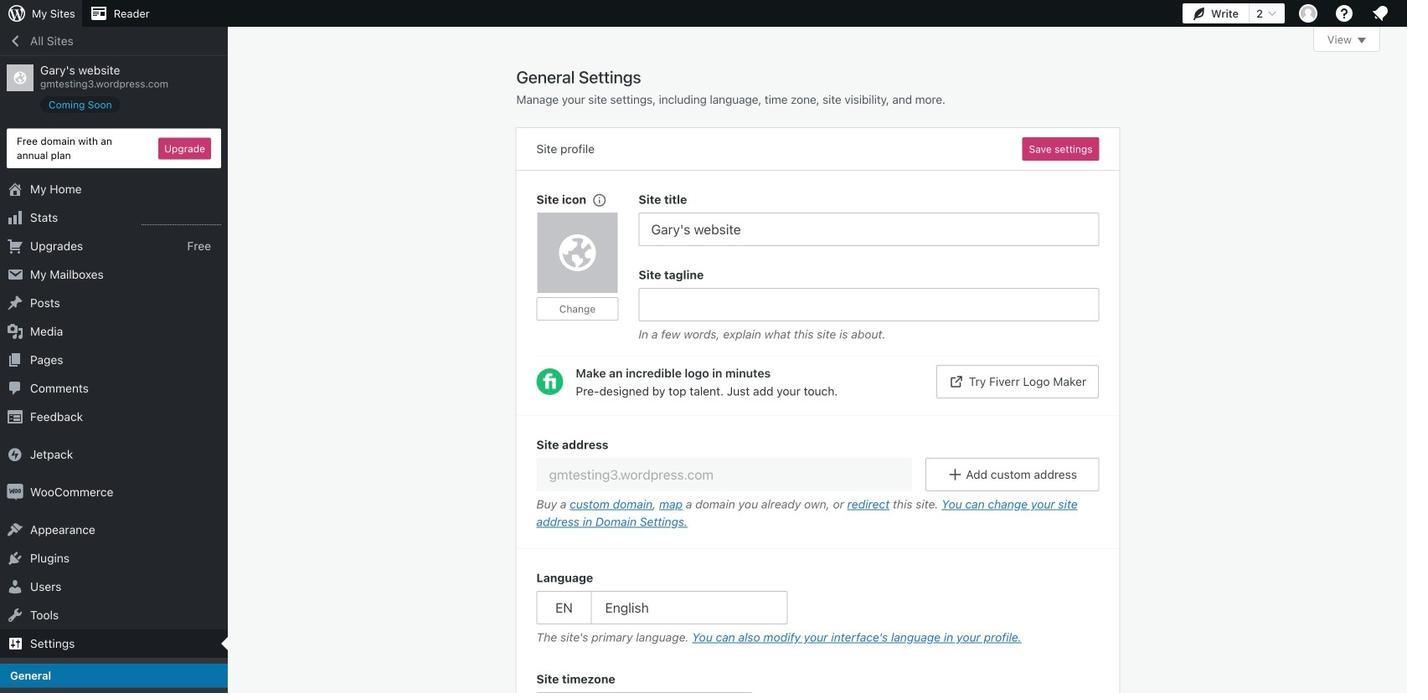 Task type: vqa. For each thing, say whether or not it's contained in the screenshot.
progress bar
no



Task type: locate. For each thing, give the bounding box(es) containing it.
1 vertical spatial img image
[[7, 484, 23, 501]]

None text field
[[639, 288, 1100, 322]]

my profile image
[[1300, 4, 1318, 23]]

0 vertical spatial img image
[[7, 447, 23, 463]]

main content
[[517, 27, 1381, 694]]

2 img image from the top
[[7, 484, 23, 501]]

1 img image from the top
[[7, 447, 23, 463]]

None text field
[[639, 213, 1100, 246], [537, 458, 912, 492], [639, 213, 1100, 246], [537, 458, 912, 492]]

img image
[[7, 447, 23, 463], [7, 484, 23, 501]]

group
[[537, 191, 639, 348], [639, 191, 1100, 246], [639, 266, 1100, 348], [517, 416, 1120, 550], [537, 570, 1100, 651], [537, 671, 1100, 694]]



Task type: describe. For each thing, give the bounding box(es) containing it.
manage your notifications image
[[1371, 3, 1391, 23]]

closed image
[[1358, 38, 1367, 44]]

highest hourly views 0 image
[[142, 215, 221, 225]]

help image
[[1335, 3, 1355, 23]]

more information image
[[592, 192, 607, 207]]

fiverr small logo image
[[537, 369, 563, 395]]



